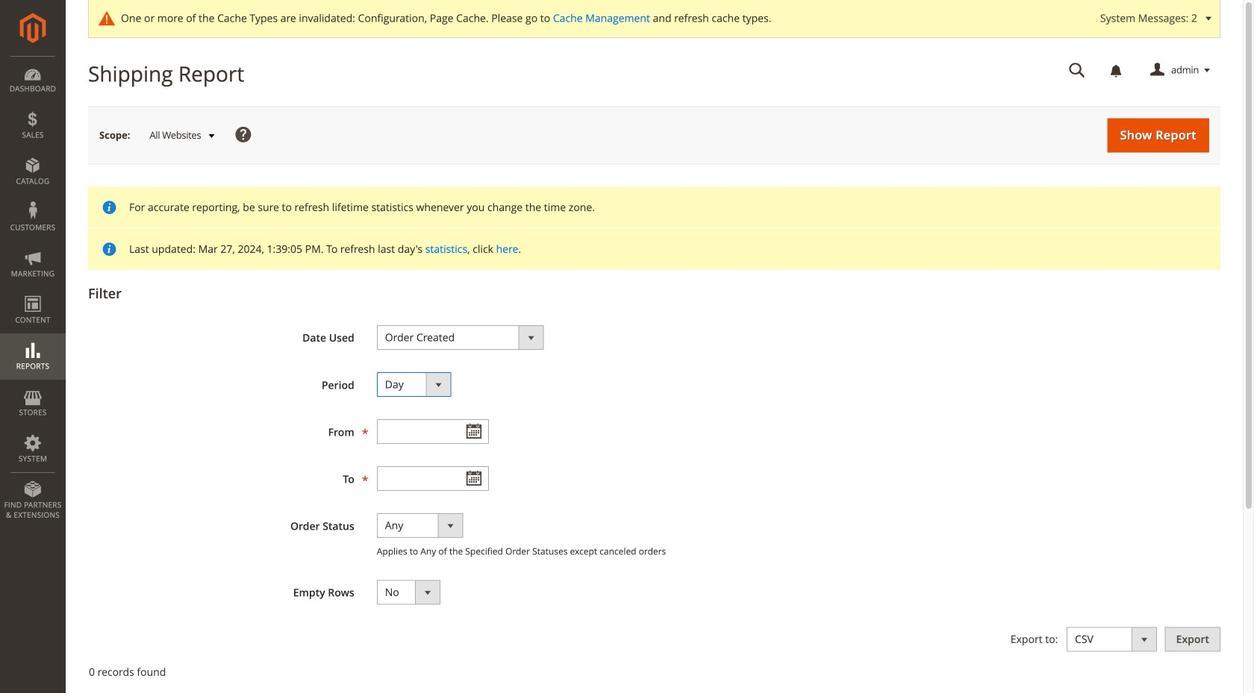Task type: locate. For each thing, give the bounding box(es) containing it.
None text field
[[1059, 57, 1096, 84], [377, 467, 489, 491], [1059, 57, 1096, 84], [377, 467, 489, 491]]

menu bar
[[0, 56, 66, 528]]

None text field
[[377, 420, 489, 444]]



Task type: describe. For each thing, give the bounding box(es) containing it.
magento admin panel image
[[20, 13, 46, 43]]



